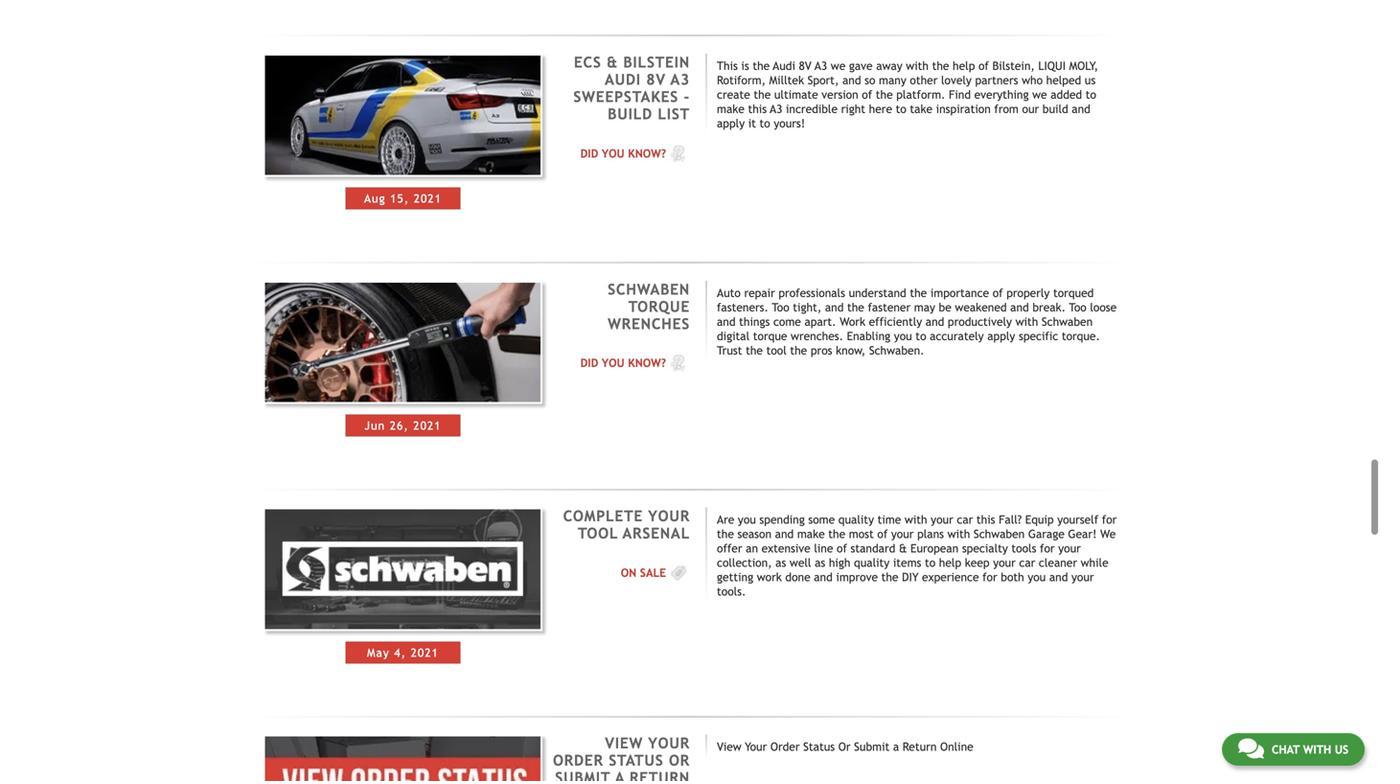 Task type: locate. For each thing, give the bounding box(es) containing it.
make down create
[[717, 102, 745, 116]]

0 vertical spatial make
[[717, 102, 745, 116]]

did
[[581, 147, 599, 160], [581, 356, 599, 370]]

jun
[[365, 419, 385, 432]]

and down high
[[814, 571, 833, 584]]

0 vertical spatial you
[[894, 329, 912, 343]]

this inside are you spending some quality time with your car this fall? equip yourself for the season and make the most of your plans with schwaben garage gear!  we offer an extensive line of standard & european specialty tools for your collection, as well as high quality items to help keep your car cleaner while getting work done and improve the diy experience for both you and your tools.
[[977, 513, 996, 527]]

know? down wrenches at the top of page
[[628, 356, 666, 370]]

1 vertical spatial schwaben
[[1042, 315, 1093, 328]]

8v inside "ecs & bilstein audi 8v a3 sweepstakes - build list"
[[647, 71, 666, 88]]

a3 for we
[[815, 59, 827, 72]]

help up "experience" in the bottom right of the page
[[939, 556, 962, 570]]

& right ecs
[[607, 54, 618, 71]]

make
[[717, 102, 745, 116], [797, 527, 825, 541]]

with up specific
[[1016, 315, 1038, 328]]

of
[[979, 59, 989, 72], [862, 88, 873, 101], [993, 286, 1003, 299], [878, 527, 888, 541], [837, 542, 847, 555]]

1 image
[[666, 563, 690, 582]]

too up the come
[[772, 300, 790, 314]]

0 vertical spatial help
[[953, 59, 975, 72]]

car up specialty at right bottom
[[957, 513, 973, 527]]

0 horizontal spatial car
[[957, 513, 973, 527]]

view for view your order status or submit a return online
[[717, 740, 742, 754]]

torque
[[753, 329, 787, 343]]

version
[[822, 88, 859, 101]]

1 horizontal spatial you
[[894, 329, 912, 343]]

0 horizontal spatial a3
[[671, 71, 690, 88]]

1 vertical spatial know?
[[628, 356, 666, 370]]

make inside are you spending some quality time with your car this fall? equip yourself for the season and make the most of your plans with schwaben garage gear!  we offer an extensive line of standard & european specialty tools for your collection, as well as high quality items to help keep your car cleaner while getting work done and improve the diy experience for both you and your tools.
[[797, 527, 825, 541]]

with left us
[[1303, 743, 1332, 756]]

chat with us link
[[1222, 733, 1365, 766]]

order
[[771, 740, 800, 754], [553, 752, 604, 769]]

schwaben torque wrenches
[[608, 281, 690, 333]]

audi up milltek
[[773, 59, 796, 72]]

0 horizontal spatial order
[[553, 752, 604, 769]]

or for a
[[669, 752, 690, 769]]

improve
[[836, 571, 878, 584]]

view your order status or submit a return online image
[[263, 735, 543, 781]]

complete your tool arsenal image
[[263, 508, 543, 631]]

a3 up yours!
[[770, 102, 783, 116]]

online
[[940, 740, 974, 754]]

6 image
[[666, 144, 690, 163]]

repair
[[744, 286, 775, 299]]

1 vertical spatial you
[[602, 356, 625, 370]]

this left fall?
[[977, 513, 996, 527]]

you
[[602, 147, 625, 160], [602, 356, 625, 370]]

high
[[829, 556, 851, 570]]

or right a
[[669, 752, 690, 769]]

schwaben down fall?
[[974, 527, 1025, 541]]

your up plans
[[931, 513, 954, 527]]

1 did from the top
[[581, 147, 599, 160]]

too down torqued
[[1069, 300, 1087, 314]]

1 horizontal spatial too
[[1069, 300, 1087, 314]]

2 vertical spatial 2021
[[411, 646, 439, 659]]

the down rotiform, at the top right
[[754, 88, 771, 101]]

0 horizontal spatial view
[[605, 735, 643, 752]]

apply
[[717, 116, 745, 130], [988, 329, 1016, 343]]

complete your tool arsenal link
[[563, 508, 690, 542]]

wrenches.
[[791, 329, 844, 343]]

1 horizontal spatial status
[[803, 740, 835, 754]]

you right both
[[1028, 571, 1046, 584]]

the down torque
[[746, 344, 763, 357]]

and up extensive
[[775, 527, 794, 541]]

2 vertical spatial schwaben
[[974, 527, 1025, 541]]

1 vertical spatial did
[[581, 356, 599, 370]]

this
[[748, 102, 767, 116], [977, 513, 996, 527]]

1 horizontal spatial &
[[899, 542, 907, 555]]

enabling
[[847, 329, 891, 343]]

1 horizontal spatial a3
[[770, 102, 783, 116]]

1 horizontal spatial 8v
[[799, 59, 812, 72]]

8v up 'sport,'
[[799, 59, 812, 72]]

to up schwaben.
[[916, 329, 927, 343]]

ecs & bilstein audi 8v a3 sweepstakes - build list link
[[574, 54, 690, 123]]

2 horizontal spatial you
[[1028, 571, 1046, 584]]

schwaben
[[608, 281, 690, 298], [1042, 315, 1093, 328], [974, 527, 1025, 541]]

jun 26, 2021 link
[[263, 281, 543, 437]]

may 4, 2021 link
[[263, 508, 543, 664]]

0 vertical spatial this
[[748, 102, 767, 116]]

and down properly at the right top
[[1011, 300, 1029, 314]]

0 horizontal spatial we
[[831, 59, 846, 72]]

with inside this is the audi 8v a3 we gave away with the help of bilstein, liqui moly, rotiform, milltek sport, and so many other lovely partners who helped us create the ultimate version of the platform. find everything we added to make this a3 incredible right here to take inspiration from our build and apply it to yours!
[[906, 59, 929, 72]]

2 horizontal spatial schwaben
[[1042, 315, 1093, 328]]

rotiform,
[[717, 73, 766, 87]]

1 horizontal spatial for
[[1040, 542, 1055, 555]]

as down line
[[815, 556, 826, 570]]

0 horizontal spatial this
[[748, 102, 767, 116]]

1 vertical spatial apply
[[988, 329, 1016, 343]]

1 horizontal spatial or
[[839, 740, 851, 754]]

1 vertical spatial you
[[738, 513, 756, 527]]

gear!
[[1068, 527, 1097, 541]]

view for view your order status or submit a retu
[[605, 735, 643, 752]]

2 vertical spatial you
[[1028, 571, 1046, 584]]

2 know? from the top
[[628, 356, 666, 370]]

your inside complete your tool arsenal
[[648, 508, 690, 525]]

with up other
[[906, 59, 929, 72]]

2 you from the top
[[602, 356, 625, 370]]

0 vertical spatial we
[[831, 59, 846, 72]]

8v
[[799, 59, 812, 72], [647, 71, 666, 88]]

your for view your order status or submit a return online
[[745, 740, 767, 754]]

apply down productively
[[988, 329, 1016, 343]]

did you know? down build
[[581, 147, 666, 160]]

& up items
[[899, 542, 907, 555]]

1 horizontal spatial this
[[977, 513, 996, 527]]

of up weakened
[[993, 286, 1003, 299]]

0 vertical spatial for
[[1102, 513, 1117, 527]]

8v left -
[[647, 71, 666, 88]]

ecs & bilstein audi 8v a3 sweepstakes - build list
[[574, 54, 690, 123]]

order inside view your order status or submit a retu
[[553, 752, 604, 769]]

0 vertical spatial 2021
[[414, 192, 442, 205]]

view your order status or submit a retu link
[[553, 735, 690, 781]]

make down some at right bottom
[[797, 527, 825, 541]]

of up partners
[[979, 59, 989, 72]]

2021 right 15,
[[414, 192, 442, 205]]

for down garage
[[1040, 542, 1055, 555]]

lovely
[[941, 73, 972, 87]]

2021 right 26,
[[413, 419, 441, 432]]

audi
[[773, 59, 796, 72], [605, 71, 641, 88]]

your for view your order status or submit a retu
[[648, 735, 690, 752]]

tool
[[767, 344, 787, 357]]

1 vertical spatial help
[[939, 556, 962, 570]]

quality down standard
[[854, 556, 890, 570]]

digital
[[717, 329, 750, 343]]

work
[[757, 571, 782, 584]]

1 vertical spatial did you know?
[[581, 356, 666, 370]]

0 horizontal spatial audi
[[605, 71, 641, 88]]

did down sweepstakes
[[581, 147, 599, 160]]

your up both
[[993, 556, 1016, 570]]

2021 for audi
[[414, 192, 442, 205]]

1 horizontal spatial audi
[[773, 59, 796, 72]]

may 4, 2021
[[367, 646, 439, 659]]

quality up most
[[839, 513, 874, 527]]

we up 'sport,'
[[831, 59, 846, 72]]

the up here
[[876, 88, 893, 101]]

to inside auto repair professionals understand the importance of properly torqued fasteners. too tight, and the fastener may be weakened and break. too loose and things come apart.  work efficiently and productively with schwaben digital torque wrenches. enabling you to accurately apply specific torque. trust the tool the pros know, schwaben.
[[916, 329, 927, 343]]

with right plans
[[948, 527, 970, 541]]

0 horizontal spatial or
[[669, 752, 690, 769]]

status for a
[[609, 752, 664, 769]]

8v for sweepstakes
[[647, 71, 666, 88]]

did for ecs & bilstein audi 8v a3 sweepstakes - build list
[[581, 147, 599, 160]]

did left 6 icon
[[581, 356, 599, 370]]

2 horizontal spatial a3
[[815, 59, 827, 72]]

1 horizontal spatial apply
[[988, 329, 1016, 343]]

schwaben inside schwaben torque wrenches
[[608, 281, 690, 298]]

our
[[1022, 102, 1039, 116]]

audi inside "ecs & bilstein audi 8v a3 sweepstakes - build list"
[[605, 71, 641, 88]]

or inside view your order status or submit a retu
[[669, 752, 690, 769]]

you up schwaben.
[[894, 329, 912, 343]]

1 horizontal spatial view
[[717, 740, 742, 754]]

help up lovely
[[953, 59, 975, 72]]

you up season
[[738, 513, 756, 527]]

know? for schwaben torque wrenches
[[628, 356, 666, 370]]

order for view your order status or submit a return online
[[771, 740, 800, 754]]

you down wrenches at the top of page
[[602, 356, 625, 370]]

0 vertical spatial submit
[[854, 740, 890, 754]]

1 vertical spatial submit
[[555, 769, 611, 781]]

as down extensive
[[776, 556, 786, 570]]

standard
[[851, 542, 896, 555]]

schwaben torque wrenches image
[[263, 281, 543, 404]]

sale
[[640, 566, 666, 580]]

find
[[949, 88, 971, 101]]

did you know? down wrenches at the top of page
[[581, 356, 666, 370]]

0 horizontal spatial 8v
[[647, 71, 666, 88]]

1 vertical spatial this
[[977, 513, 996, 527]]

and down be at the right top
[[926, 315, 945, 328]]

schwaben inside auto repair professionals understand the importance of properly torqued fasteners. too tight, and the fastener may be weakened and break. too loose and things come apart.  work efficiently and productively with schwaben digital torque wrenches. enabling you to accurately apply specific torque. trust the tool the pros know, schwaben.
[[1042, 315, 1093, 328]]

ecs
[[574, 54, 602, 71]]

1 know? from the top
[[628, 147, 666, 160]]

know?
[[628, 147, 666, 160], [628, 356, 666, 370]]

-
[[684, 88, 690, 105]]

a3 for sweepstakes
[[671, 71, 690, 88]]

0 horizontal spatial status
[[609, 752, 664, 769]]

tools.
[[717, 585, 746, 598]]

schwaben up wrenches at the top of page
[[608, 281, 690, 298]]

we down who
[[1033, 88, 1047, 101]]

we
[[831, 59, 846, 72], [1033, 88, 1047, 101]]

submit inside view your order status or submit a retu
[[555, 769, 611, 781]]

bilstein,
[[993, 59, 1035, 72]]

car down 'tools'
[[1019, 556, 1036, 570]]

for up we
[[1102, 513, 1117, 527]]

chat
[[1272, 743, 1300, 756]]

garage
[[1028, 527, 1065, 541]]

arsenal
[[623, 525, 690, 542]]

this is the audi 8v a3 we gave away with the help of bilstein, liqui moly, rotiform, milltek sport, and so many other lovely partners who helped us create the ultimate version of the platform. find everything we added to make this a3 incredible right here to take inspiration from our build and apply it to yours!
[[717, 59, 1099, 130]]

a3 inside "ecs & bilstein audi 8v a3 sweepstakes - build list"
[[671, 71, 690, 88]]

schwaben inside are you spending some quality time with your car this fall? equip yourself for the season and make the most of your plans with schwaben garage gear!  we offer an extensive line of standard & european specialty tools for your collection, as well as high quality items to help keep your car cleaner while getting work done and improve the diy experience for both you and your tools.
[[974, 527, 1025, 541]]

0 vertical spatial did
[[581, 147, 599, 160]]

1 you from the top
[[602, 147, 625, 160]]

a3
[[815, 59, 827, 72], [671, 71, 690, 88], [770, 102, 783, 116]]

1 horizontal spatial submit
[[854, 740, 890, 754]]

quality
[[839, 513, 874, 527], [854, 556, 890, 570]]

audi for bilstein
[[605, 71, 641, 88]]

to down european
[[925, 556, 936, 570]]

your
[[931, 513, 954, 527], [891, 527, 914, 541], [1059, 542, 1081, 555], [993, 556, 1016, 570], [1072, 571, 1094, 584]]

view inside view your order status or submit a retu
[[605, 735, 643, 752]]

1 horizontal spatial we
[[1033, 88, 1047, 101]]

1 horizontal spatial car
[[1019, 556, 1036, 570]]

1 vertical spatial make
[[797, 527, 825, 541]]

1 did you know? from the top
[[581, 147, 666, 160]]

you down build
[[602, 147, 625, 160]]

0 horizontal spatial for
[[983, 571, 998, 584]]

is
[[741, 59, 749, 72]]

6 image
[[666, 353, 690, 373]]

return
[[903, 740, 937, 754]]

0 vertical spatial did you know?
[[581, 147, 666, 160]]

or left a
[[839, 740, 851, 754]]

2 horizontal spatial for
[[1102, 513, 1117, 527]]

0 horizontal spatial apply
[[717, 116, 745, 130]]

apply inside this is the audi 8v a3 we gave away with the help of bilstein, liqui moly, rotiform, milltek sport, and so many other lovely partners who helped us create the ultimate version of the platform. find everything we added to make this a3 incredible right here to take inspiration from our build and apply it to yours!
[[717, 116, 745, 130]]

schwaben up torque.
[[1042, 315, 1093, 328]]

0 horizontal spatial schwaben
[[608, 281, 690, 298]]

are
[[717, 513, 735, 527]]

know? down build
[[628, 147, 666, 160]]

0 vertical spatial car
[[957, 513, 973, 527]]

of down time
[[878, 527, 888, 541]]

help
[[953, 59, 975, 72], [939, 556, 962, 570]]

0 horizontal spatial submit
[[555, 769, 611, 781]]

0 horizontal spatial too
[[772, 300, 790, 314]]

1 vertical spatial &
[[899, 542, 907, 555]]

2021 right 4,
[[411, 646, 439, 659]]

did you know?
[[581, 147, 666, 160], [581, 356, 666, 370]]

this up the it
[[748, 102, 767, 116]]

2 did you know? from the top
[[581, 356, 666, 370]]

submit for a
[[555, 769, 611, 781]]

a3 up 'sport,'
[[815, 59, 827, 72]]

a3 up list
[[671, 71, 690, 88]]

jun 26, 2021
[[365, 419, 441, 432]]

0 vertical spatial know?
[[628, 147, 666, 160]]

and up apart. in the top right of the page
[[825, 300, 844, 314]]

1 horizontal spatial as
[[815, 556, 826, 570]]

schwaben torque wrenches link
[[608, 281, 690, 333]]

0 horizontal spatial &
[[607, 54, 618, 71]]

apply left the it
[[717, 116, 745, 130]]

trust
[[717, 344, 742, 357]]

you for schwaben torque wrenches
[[602, 356, 625, 370]]

for down keep
[[983, 571, 998, 584]]

0 vertical spatial apply
[[717, 116, 745, 130]]

2021
[[414, 192, 442, 205], [413, 419, 441, 432], [411, 646, 439, 659]]

0 vertical spatial schwaben
[[608, 281, 690, 298]]

1 horizontal spatial order
[[771, 740, 800, 754]]

1 horizontal spatial make
[[797, 527, 825, 541]]

collection,
[[717, 556, 772, 570]]

complete your tool arsenal
[[563, 508, 690, 542]]

audi up build
[[605, 71, 641, 88]]

the up lovely
[[932, 59, 949, 72]]

who
[[1022, 73, 1043, 87]]

your up cleaner
[[1059, 542, 1081, 555]]

or
[[839, 740, 851, 754], [669, 752, 690, 769]]

2 did from the top
[[581, 356, 599, 370]]

0 vertical spatial you
[[602, 147, 625, 160]]

&
[[607, 54, 618, 71], [899, 542, 907, 555]]

0 horizontal spatial as
[[776, 556, 786, 570]]

0 horizontal spatial make
[[717, 102, 745, 116]]

8v inside this is the audi 8v a3 we gave away with the help of bilstein, liqui moly, rotiform, milltek sport, and so many other lovely partners who helped us create the ultimate version of the platform. find everything we added to make this a3 incredible right here to take inspiration from our build and apply it to yours!
[[799, 59, 812, 72]]

0 vertical spatial &
[[607, 54, 618, 71]]

to down us
[[1086, 88, 1097, 101]]

1 horizontal spatial schwaben
[[974, 527, 1025, 541]]

status inside view your order status or submit a retu
[[609, 752, 664, 769]]

you inside auto repair professionals understand the importance of properly torqued fasteners. too tight, and the fastener may be weakened and break. too loose and things come apart.  work efficiently and productively with schwaben digital torque wrenches. enabling you to accurately apply specific torque. trust the tool the pros know, schwaben.
[[894, 329, 912, 343]]

experience
[[922, 571, 979, 584]]

your inside view your order status or submit a retu
[[648, 735, 690, 752]]

audi inside this is the audi 8v a3 we gave away with the help of bilstein, liqui moly, rotiform, milltek sport, and so many other lovely partners who helped us create the ultimate version of the platform. find everything we added to make this a3 incredible right here to take inspiration from our build and apply it to yours!
[[773, 59, 796, 72]]

understand
[[849, 286, 907, 299]]



Task type: describe. For each thing, give the bounding box(es) containing it.
schwaben.
[[869, 344, 925, 357]]

2021 for arsenal
[[411, 646, 439, 659]]

with up plans
[[905, 513, 928, 527]]

pros
[[811, 344, 833, 357]]

& inside are you spending some quality time with your car this fall? equip yourself for the season and make the most of your plans with schwaben garage gear!  we offer an extensive line of standard & european specialty tools for your collection, as well as high quality items to help keep your car cleaner while getting work done and improve the diy experience for both you and your tools.
[[899, 542, 907, 555]]

know? for ecs & bilstein audi 8v a3 sweepstakes - build list
[[628, 147, 666, 160]]

create
[[717, 88, 750, 101]]

take
[[910, 102, 933, 116]]

the up line
[[829, 527, 846, 541]]

the right tool
[[790, 344, 807, 357]]

and down cleaner
[[1050, 571, 1068, 584]]

1 as from the left
[[776, 556, 786, 570]]

platform.
[[897, 88, 946, 101]]

spending
[[760, 513, 805, 527]]

a
[[615, 769, 625, 781]]

equip
[[1026, 513, 1054, 527]]

tools
[[1012, 542, 1037, 555]]

extensive
[[762, 542, 811, 555]]

auto repair professionals understand the importance of properly torqued fasteners. too tight, and the fastener may be weakened and break. too loose and things come apart.  work efficiently and productively with schwaben digital torque wrenches. enabling you to accurately apply specific torque. trust the tool the pros know, schwaben.
[[717, 286, 1117, 357]]

view your order status or submit a return online
[[717, 740, 974, 754]]

order for view your order status or submit a retu
[[553, 752, 604, 769]]

this
[[717, 59, 738, 72]]

apart.
[[805, 315, 837, 328]]

of inside auto repair professionals understand the importance of properly torqued fasteners. too tight, and the fastener may be weakened and break. too loose and things come apart.  work efficiently and productively with schwaben digital torque wrenches. enabling you to accurately apply specific torque. trust the tool the pros know, schwaben.
[[993, 286, 1003, 299]]

help inside are you spending some quality time with your car this fall? equip yourself for the season and make the most of your plans with schwaben garage gear!  we offer an extensive line of standard & european specialty tools for your collection, as well as high quality items to help keep your car cleaner while getting work done and improve the diy experience for both you and your tools.
[[939, 556, 962, 570]]

ecs & bilstein audi 8v a3 sweepstakes - build list image
[[263, 54, 543, 177]]

properly
[[1007, 286, 1050, 299]]

specialty
[[962, 542, 1008, 555]]

and down gave
[[843, 73, 861, 87]]

incredible
[[786, 102, 838, 116]]

2 vertical spatial for
[[983, 571, 998, 584]]

1 vertical spatial for
[[1040, 542, 1055, 555]]

everything
[[975, 88, 1029, 101]]

done
[[786, 571, 811, 584]]

to left take
[[896, 102, 907, 116]]

of up high
[[837, 542, 847, 555]]

a
[[893, 740, 899, 754]]

of down so
[[862, 88, 873, 101]]

the left diy
[[882, 571, 899, 584]]

be
[[939, 300, 952, 314]]

tool
[[578, 525, 618, 542]]

season
[[738, 527, 772, 541]]

1 vertical spatial 2021
[[413, 419, 441, 432]]

the down are
[[717, 527, 734, 541]]

0 vertical spatial quality
[[839, 513, 874, 527]]

efficiently
[[869, 315, 922, 328]]

comments image
[[1238, 737, 1264, 760]]

complete
[[563, 508, 643, 525]]

fasteners.
[[717, 300, 769, 314]]

the right is
[[753, 59, 770, 72]]

and up 'digital'
[[717, 315, 736, 328]]

so
[[865, 73, 876, 87]]

we
[[1101, 527, 1116, 541]]

the up the may
[[910, 286, 927, 299]]

loose
[[1090, 300, 1117, 314]]

did for schwaben torque wrenches
[[581, 356, 599, 370]]

tight,
[[793, 300, 822, 314]]

partners
[[975, 73, 1019, 87]]

help inside this is the audi 8v a3 we gave away with the help of bilstein, liqui moly, rotiform, milltek sport, and so many other lovely partners who helped us create the ultimate version of the platform. find everything we added to make this a3 incredible right here to take inspiration from our build and apply it to yours!
[[953, 59, 975, 72]]

keep
[[965, 556, 990, 570]]

may
[[367, 646, 390, 659]]

accurately
[[930, 329, 984, 343]]

make inside this is the audi 8v a3 we gave away with the help of bilstein, liqui moly, rotiform, milltek sport, and so many other lovely partners who helped us create the ultimate version of the platform. find everything we added to make this a3 incredible right here to take inspiration from our build and apply it to yours!
[[717, 102, 745, 116]]

specific
[[1019, 329, 1059, 343]]

while
[[1081, 556, 1109, 570]]

to inside are you spending some quality time with your car this fall? equip yourself for the season and make the most of your plans with schwaben garage gear!  we offer an extensive line of standard & european specialty tools for your collection, as well as high quality items to help keep your car cleaner while getting work done and improve the diy experience for both you and your tools.
[[925, 556, 936, 570]]

us
[[1335, 743, 1349, 756]]

liqui
[[1039, 59, 1066, 72]]

1 vertical spatial we
[[1033, 88, 1047, 101]]

things
[[739, 315, 770, 328]]

other
[[910, 73, 938, 87]]

& inside "ecs & bilstein audi 8v a3 sweepstakes - build list"
[[607, 54, 618, 71]]

15,
[[390, 192, 409, 205]]

come
[[774, 315, 801, 328]]

sweepstakes
[[574, 88, 679, 105]]

aug 15, 2021 link
[[263, 54, 543, 210]]

and down added
[[1072, 102, 1091, 116]]

yourself
[[1058, 513, 1099, 527]]

european
[[911, 542, 959, 555]]

1 vertical spatial car
[[1019, 556, 1036, 570]]

torqued
[[1054, 286, 1094, 299]]

break.
[[1033, 300, 1066, 314]]

are you spending some quality time with your car this fall? equip yourself for the season and make the most of your plans with schwaben garage gear!  we offer an extensive line of standard & european specialty tools for your collection, as well as high quality items to help keep your car cleaner while getting work done and improve the diy experience for both you and your tools.
[[717, 513, 1117, 598]]

status for a
[[803, 740, 835, 754]]

line
[[814, 542, 833, 555]]

torque.
[[1062, 329, 1100, 343]]

torque
[[629, 298, 690, 315]]

your for complete your tool arsenal
[[648, 508, 690, 525]]

2 as from the left
[[815, 556, 826, 570]]

may
[[914, 300, 936, 314]]

26,
[[390, 419, 409, 432]]

submit for a
[[854, 740, 890, 754]]

on
[[621, 566, 637, 580]]

you for ecs & bilstein audi 8v a3 sweepstakes - build list
[[602, 147, 625, 160]]

many
[[879, 73, 907, 87]]

sport,
[[808, 73, 839, 87]]

most
[[849, 527, 874, 541]]

this inside this is the audi 8v a3 we gave away with the help of bilstein, liqui moly, rotiform, milltek sport, and so many other lovely partners who helped us create the ultimate version of the platform. find everything we added to make this a3 incredible right here to take inspiration from our build and apply it to yours!
[[748, 102, 767, 116]]

2 too from the left
[[1069, 300, 1087, 314]]

gave
[[849, 59, 873, 72]]

here
[[869, 102, 892, 116]]

did you know? for schwaben torque wrenches
[[581, 356, 666, 370]]

to right the it
[[760, 116, 771, 130]]

getting
[[717, 571, 754, 584]]

milltek
[[769, 73, 804, 87]]

chat with us
[[1272, 743, 1349, 756]]

items
[[893, 556, 922, 570]]

with inside auto repair professionals understand the importance of properly torqued fasteners. too tight, and the fastener may be weakened and break. too loose and things come apart.  work efficiently and productively with schwaben digital torque wrenches. enabling you to accurately apply specific torque. trust the tool the pros know, schwaben.
[[1016, 315, 1038, 328]]

or for a
[[839, 740, 851, 754]]

1 too from the left
[[772, 300, 790, 314]]

audi for the
[[773, 59, 796, 72]]

the up work
[[847, 300, 865, 314]]

bilstein
[[623, 54, 690, 71]]

4,
[[394, 646, 406, 659]]

your down the while on the right of page
[[1072, 571, 1094, 584]]

yours!
[[774, 116, 805, 130]]

view your order status or submit a retu
[[553, 735, 690, 781]]

importance
[[931, 286, 989, 299]]

an
[[746, 542, 758, 555]]

added
[[1051, 88, 1082, 101]]

apply inside auto repair professionals understand the importance of properly torqued fasteners. too tight, and the fastener may be weakened and break. too loose and things come apart.  work efficiently and productively with schwaben digital torque wrenches. enabling you to accurately apply specific torque. trust the tool the pros know, schwaben.
[[988, 329, 1016, 343]]

did you know? for ecs & bilstein audi 8v a3 sweepstakes - build list
[[581, 147, 666, 160]]

wrenches
[[608, 315, 690, 333]]

list
[[658, 105, 690, 123]]

1 vertical spatial quality
[[854, 556, 890, 570]]

8v for we
[[799, 59, 812, 72]]

your down time
[[891, 527, 914, 541]]

work
[[840, 315, 866, 328]]

moly,
[[1070, 59, 1099, 72]]

0 horizontal spatial you
[[738, 513, 756, 527]]



Task type: vqa. For each thing, say whether or not it's contained in the screenshot.
the bottommost FOR
yes



